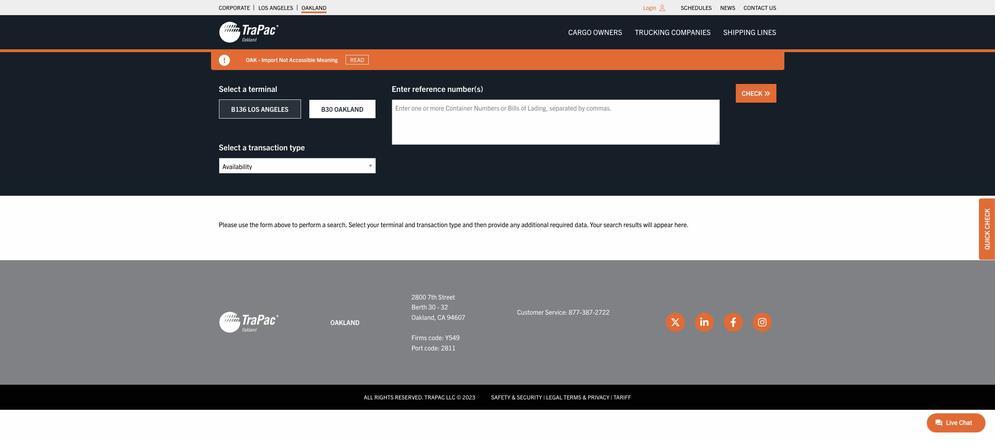 Task type: describe. For each thing, give the bounding box(es) containing it.
b136
[[231, 105, 247, 113]]

oak - import not accessible meaning
[[246, 56, 338, 63]]

news link
[[721, 2, 736, 13]]

security
[[517, 394, 542, 401]]

please use the form above to perform a search. select your terminal and transaction type and then provide any additional required data. your search results will appear here.
[[219, 221, 689, 229]]

all
[[364, 394, 373, 401]]

0 horizontal spatial solid image
[[219, 55, 230, 66]]

here.
[[675, 221, 689, 229]]

provide
[[488, 221, 509, 229]]

quick
[[984, 231, 992, 250]]

use
[[239, 221, 248, 229]]

oak
[[246, 56, 257, 63]]

enter
[[392, 84, 411, 94]]

select for select a transaction type
[[219, 142, 241, 152]]

7th
[[428, 293, 437, 301]]

2 vertical spatial select
[[349, 221, 366, 229]]

1 vertical spatial oakland
[[334, 105, 364, 113]]

port
[[412, 344, 423, 352]]

appear
[[654, 221, 673, 229]]

street
[[439, 293, 455, 301]]

tariff link
[[614, 394, 632, 401]]

oakland link
[[302, 2, 327, 13]]

los angeles
[[259, 4, 293, 11]]

shipping lines
[[724, 27, 777, 37]]

1 vertical spatial code:
[[425, 344, 440, 352]]

privacy
[[588, 394, 610, 401]]

firms
[[412, 334, 427, 342]]

los angeles link
[[259, 2, 293, 13]]

search
[[604, 221, 622, 229]]

data.
[[575, 221, 589, 229]]

0 horizontal spatial terminal
[[249, 84, 277, 94]]

check inside quick check link
[[984, 209, 992, 229]]

select a terminal
[[219, 84, 277, 94]]

2 vertical spatial oakland
[[331, 319, 360, 327]]

1 horizontal spatial terminal
[[381, 221, 404, 229]]

oakland image for footer containing 2800 7th street
[[219, 312, 279, 334]]

companies
[[672, 27, 711, 37]]

read
[[350, 56, 365, 63]]

b30 oakland
[[321, 105, 364, 113]]

- inside banner
[[258, 56, 260, 63]]

Enter reference number(s) text field
[[392, 100, 720, 145]]

owners
[[594, 27, 623, 37]]

2800
[[412, 293, 426, 301]]

trapac
[[425, 394, 445, 401]]

above
[[274, 221, 291, 229]]

required
[[550, 221, 574, 229]]

safety & security | legal terms & privacy | tariff
[[491, 394, 632, 401]]

a for transaction
[[243, 142, 247, 152]]

0 horizontal spatial transaction
[[249, 142, 288, 152]]

number(s)
[[448, 84, 484, 94]]

contact us
[[744, 4, 777, 11]]

0 vertical spatial code:
[[429, 334, 444, 342]]

tariff
[[614, 394, 632, 401]]

reference
[[412, 84, 446, 94]]

service:
[[546, 308, 568, 316]]

footer containing 2800 7th street
[[0, 260, 996, 410]]

trucking companies
[[635, 27, 711, 37]]

32
[[441, 303, 448, 311]]

login
[[644, 4, 657, 11]]

2811
[[441, 344, 456, 352]]

2023
[[463, 394, 476, 401]]

cargo owners
[[569, 27, 623, 37]]

0 vertical spatial oakland
[[302, 4, 327, 11]]

0 vertical spatial los
[[259, 4, 268, 11]]

corporate link
[[219, 2, 250, 13]]

legal
[[546, 394, 563, 401]]

contact
[[744, 4, 768, 11]]

2800 7th street berth 30 - 32 oakland, ca 94607
[[412, 293, 466, 321]]

y549
[[445, 334, 460, 342]]

lines
[[758, 27, 777, 37]]

1 & from the left
[[512, 394, 516, 401]]

please
[[219, 221, 237, 229]]

2 vertical spatial a
[[323, 221, 326, 229]]

menu bar containing schedules
[[677, 2, 781, 13]]

your
[[367, 221, 379, 229]]

1 horizontal spatial type
[[449, 221, 461, 229]]

select for select a terminal
[[219, 84, 241, 94]]

quick check link
[[980, 199, 996, 260]]

2 & from the left
[[583, 394, 587, 401]]

search.
[[327, 221, 347, 229]]

perform
[[299, 221, 321, 229]]



Task type: locate. For each thing, give the bounding box(es) containing it.
select up "b136" in the top left of the page
[[219, 84, 241, 94]]

1 vertical spatial transaction
[[417, 221, 448, 229]]

1 vertical spatial los
[[248, 105, 260, 113]]

0 horizontal spatial &
[[512, 394, 516, 401]]

1 vertical spatial a
[[243, 142, 247, 152]]

0 vertical spatial check
[[742, 89, 764, 97]]

accessible
[[289, 56, 316, 63]]

| left tariff at the bottom of page
[[611, 394, 613, 401]]

berth
[[412, 303, 427, 311]]

oakland image inside footer
[[219, 312, 279, 334]]

1 vertical spatial terminal
[[381, 221, 404, 229]]

1 vertical spatial select
[[219, 142, 241, 152]]

any
[[510, 221, 520, 229]]

login link
[[644, 4, 657, 11]]

read link
[[346, 55, 369, 65]]

terminal right your
[[381, 221, 404, 229]]

trucking companies link
[[629, 24, 717, 40]]

contact us link
[[744, 2, 777, 13]]

1 horizontal spatial transaction
[[417, 221, 448, 229]]

select a transaction type
[[219, 142, 305, 152]]

schedules link
[[681, 2, 712, 13]]

legal terms & privacy link
[[546, 394, 610, 401]]

30
[[429, 303, 436, 311]]

corporate
[[219, 4, 250, 11]]

1 and from the left
[[405, 221, 415, 229]]

solid image
[[219, 55, 230, 66], [764, 90, 771, 97]]

trucking
[[635, 27, 670, 37]]

1 vertical spatial -
[[437, 303, 440, 311]]

0 vertical spatial terminal
[[249, 84, 277, 94]]

b30
[[321, 105, 333, 113]]

los
[[259, 4, 268, 11], [248, 105, 260, 113]]

safety
[[491, 394, 511, 401]]

check inside button
[[742, 89, 764, 97]]

1 horizontal spatial solid image
[[764, 90, 771, 97]]

angeles
[[270, 4, 293, 11], [261, 105, 289, 113]]

1 horizontal spatial |
[[611, 394, 613, 401]]

oakland image
[[219, 21, 279, 43], [219, 312, 279, 334]]

solid image inside "check" button
[[764, 90, 771, 97]]

2 oakland image from the top
[[219, 312, 279, 334]]

a left search. at the left of the page
[[323, 221, 326, 229]]

and right your
[[405, 221, 415, 229]]

1 horizontal spatial &
[[583, 394, 587, 401]]

shipping
[[724, 27, 756, 37]]

to
[[292, 221, 298, 229]]

oakland image for banner containing cargo owners
[[219, 21, 279, 43]]

reserved.
[[395, 394, 423, 401]]

shipping lines link
[[717, 24, 783, 40]]

not
[[279, 56, 288, 63]]

meaning
[[317, 56, 338, 63]]

menu bar up shipping
[[677, 2, 781, 13]]

check button
[[736, 84, 777, 103]]

2 and from the left
[[463, 221, 473, 229]]

additional
[[522, 221, 549, 229]]

enter reference number(s)
[[392, 84, 484, 94]]

check
[[742, 89, 764, 97], [984, 209, 992, 229]]

0 vertical spatial a
[[243, 84, 247, 94]]

los right "b136" in the top left of the page
[[248, 105, 260, 113]]

0 horizontal spatial -
[[258, 56, 260, 63]]

0 horizontal spatial |
[[544, 394, 545, 401]]

1 vertical spatial angeles
[[261, 105, 289, 113]]

results
[[624, 221, 642, 229]]

form
[[260, 221, 273, 229]]

0 horizontal spatial type
[[290, 142, 305, 152]]

94607
[[447, 313, 466, 321]]

877-
[[569, 308, 582, 316]]

1 vertical spatial oakland image
[[219, 312, 279, 334]]

firms code:  y549 port code:  2811
[[412, 334, 460, 352]]

import
[[262, 56, 278, 63]]

0 vertical spatial type
[[290, 142, 305, 152]]

-
[[258, 56, 260, 63], [437, 303, 440, 311]]

code: up 2811 at the bottom left of page
[[429, 334, 444, 342]]

customer
[[517, 308, 544, 316]]

- right 30
[[437, 303, 440, 311]]

0 vertical spatial select
[[219, 84, 241, 94]]

a down "b136" in the top left of the page
[[243, 142, 247, 152]]

light image
[[660, 5, 665, 11]]

angeles down select a terminal
[[261, 105, 289, 113]]

0 vertical spatial solid image
[[219, 55, 230, 66]]

all rights reserved. trapac llc © 2023
[[364, 394, 476, 401]]

rights
[[375, 394, 394, 401]]

cargo owners link
[[562, 24, 629, 40]]

the
[[250, 221, 259, 229]]

a
[[243, 84, 247, 94], [243, 142, 247, 152], [323, 221, 326, 229]]

0 horizontal spatial and
[[405, 221, 415, 229]]

- right oak
[[258, 56, 260, 63]]

us
[[770, 4, 777, 11]]

schedules
[[681, 4, 712, 11]]

oakland image inside banner
[[219, 21, 279, 43]]

menu bar
[[677, 2, 781, 13], [562, 24, 783, 40]]

menu bar containing cargo owners
[[562, 24, 783, 40]]

menu bar down light image
[[562, 24, 783, 40]]

llc
[[446, 394, 456, 401]]

0 vertical spatial oakland image
[[219, 21, 279, 43]]

terminal
[[249, 84, 277, 94], [381, 221, 404, 229]]

1 oakland image from the top
[[219, 21, 279, 43]]

0 horizontal spatial check
[[742, 89, 764, 97]]

will
[[644, 221, 653, 229]]

ca
[[438, 313, 446, 321]]

1 horizontal spatial and
[[463, 221, 473, 229]]

0 vertical spatial -
[[258, 56, 260, 63]]

| left legal
[[544, 394, 545, 401]]

terminal up b136 los angeles
[[249, 84, 277, 94]]

footer
[[0, 260, 996, 410]]

2 | from the left
[[611, 394, 613, 401]]

- inside 2800 7th street berth 30 - 32 oakland, ca 94607
[[437, 303, 440, 311]]

oakland,
[[412, 313, 436, 321]]

a up "b136" in the top left of the page
[[243, 84, 247, 94]]

news
[[721, 4, 736, 11]]

1 vertical spatial solid image
[[764, 90, 771, 97]]

1 horizontal spatial -
[[437, 303, 440, 311]]

0 vertical spatial angeles
[[270, 4, 293, 11]]

your
[[590, 221, 602, 229]]

&
[[512, 394, 516, 401], [583, 394, 587, 401]]

safety & security link
[[491, 394, 542, 401]]

banner
[[0, 15, 996, 70]]

terms
[[564, 394, 582, 401]]

customer service: 877-387-2722
[[517, 308, 610, 316]]

2722
[[595, 308, 610, 316]]

1 vertical spatial menu bar
[[562, 24, 783, 40]]

0 vertical spatial transaction
[[249, 142, 288, 152]]

banner containing cargo owners
[[0, 15, 996, 70]]

code: right port
[[425, 344, 440, 352]]

and left "then"
[[463, 221, 473, 229]]

oakland
[[302, 4, 327, 11], [334, 105, 364, 113], [331, 319, 360, 327]]

& right terms
[[583, 394, 587, 401]]

select down "b136" in the top left of the page
[[219, 142, 241, 152]]

1 horizontal spatial check
[[984, 209, 992, 229]]

1 vertical spatial check
[[984, 209, 992, 229]]

transaction
[[249, 142, 288, 152], [417, 221, 448, 229]]

& right safety
[[512, 394, 516, 401]]

select left your
[[349, 221, 366, 229]]

los right corporate
[[259, 4, 268, 11]]

quick check
[[984, 209, 992, 250]]

a for terminal
[[243, 84, 247, 94]]

1 vertical spatial type
[[449, 221, 461, 229]]

387-
[[582, 308, 595, 316]]

select
[[219, 84, 241, 94], [219, 142, 241, 152], [349, 221, 366, 229]]

then
[[475, 221, 487, 229]]

cargo
[[569, 27, 592, 37]]

b136 los angeles
[[231, 105, 289, 113]]

©
[[457, 394, 461, 401]]

angeles left oakland "link" at top
[[270, 4, 293, 11]]

0 vertical spatial menu bar
[[677, 2, 781, 13]]

1 | from the left
[[544, 394, 545, 401]]



Task type: vqa. For each thing, say whether or not it's contained in the screenshot.
terminal A
yes



